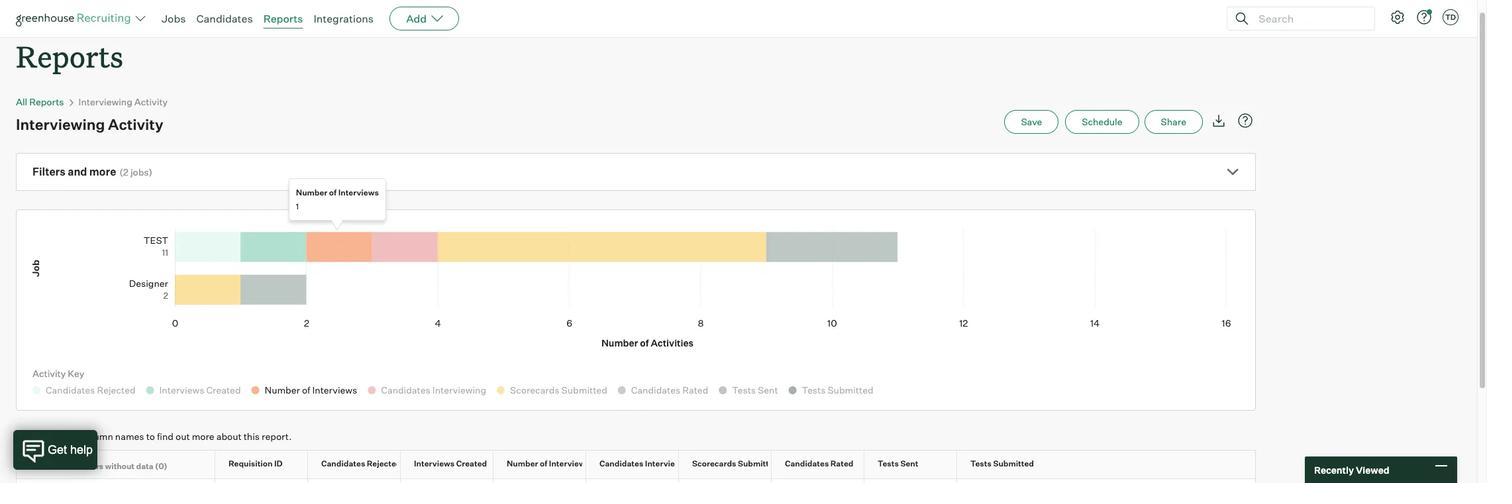 Task type: vqa. For each thing, say whether or not it's contained in the screenshot.
Test corresponding to Recruiter
no



Task type: describe. For each thing, give the bounding box(es) containing it.
save
[[1021, 116, 1043, 127]]

scorecards submitted column header
[[679, 451, 783, 479]]

share button
[[1145, 110, 1203, 134]]

tests submitted
[[971, 459, 1034, 469]]

report.
[[262, 431, 292, 442]]

without
[[105, 461, 135, 471]]

candidates for candidates
[[196, 12, 253, 25]]

requisition id
[[229, 459, 283, 469]]

hide rows without data (0)
[[65, 461, 167, 471]]

all reports link
[[16, 96, 64, 107]]

interviews created
[[414, 459, 487, 469]]

job
[[30, 459, 44, 469]]

save and schedule this report to revisit it! element
[[1005, 110, 1066, 134]]

0 vertical spatial reports
[[263, 12, 303, 25]]

1 vertical spatial interviewing
[[16, 115, 105, 133]]

1 vertical spatial reports
[[16, 36, 123, 76]]

reports link
[[263, 12, 303, 25]]

candidates interviewing column header
[[586, 451, 694, 479]]

the
[[65, 431, 79, 442]]

scorecards
[[692, 459, 736, 469]]

add
[[406, 12, 427, 25]]

grid containing job
[[17, 451, 1256, 483]]

jobs
[[162, 12, 186, 25]]

recently viewed
[[1315, 464, 1390, 475]]

tests for tests sent
[[878, 459, 899, 469]]

candidates rejected
[[321, 459, 401, 469]]

recently
[[1315, 464, 1354, 475]]

requisition id column header
[[215, 451, 319, 479]]

tests for tests submitted
[[971, 459, 992, 469]]

to
[[146, 431, 155, 442]]

(0)
[[155, 461, 167, 471]]

submitted for scorecards submitted
[[738, 459, 779, 469]]

rejected
[[367, 459, 401, 469]]

filters
[[32, 165, 65, 178]]

5 cell from the left
[[494, 479, 586, 483]]

and
[[68, 165, 87, 178]]

candidates for candidates rated
[[785, 459, 829, 469]]

add button
[[390, 7, 459, 30]]

interviewing inside column header
[[645, 459, 694, 469]]

number
[[507, 459, 538, 469]]

1 cell from the left
[[17, 479, 215, 483]]

configure image
[[1390, 9, 1406, 25]]

interviews created column header
[[401, 451, 505, 479]]

2 vertical spatial activity
[[32, 368, 66, 379]]

2 cell from the left
[[215, 479, 308, 483]]

(
[[120, 166, 123, 178]]

key
[[68, 368, 84, 379]]

candidates rated
[[785, 459, 854, 469]]

candidates interviewing
[[600, 459, 694, 469]]

greenhouse recruiting image
[[16, 11, 135, 27]]

2
[[123, 166, 128, 178]]

hide
[[65, 461, 83, 471]]

data
[[136, 461, 153, 471]]

created
[[456, 459, 487, 469]]

candidates for candidates interviewing
[[600, 459, 644, 469]]

id
[[274, 459, 283, 469]]

interviewing activity link
[[79, 96, 168, 107]]

tests sent column header
[[865, 451, 969, 479]]

0 vertical spatial interviewing
[[79, 96, 132, 107]]



Task type: locate. For each thing, give the bounding box(es) containing it.
cell
[[17, 479, 215, 483], [215, 479, 308, 483], [308, 479, 401, 483], [401, 479, 494, 483], [494, 479, 586, 483], [586, 479, 679, 483], [679, 479, 772, 483], [772, 479, 865, 483], [865, 479, 958, 483]]

column
[[81, 431, 113, 442]]

0 vertical spatial row
[[17, 451, 1256, 479]]

1 vertical spatial interviewing activity
[[16, 115, 163, 133]]

all reports
[[16, 96, 64, 107]]

rows
[[85, 461, 103, 471]]

candidates link
[[196, 12, 253, 25]]

this
[[244, 431, 260, 442]]

candidates
[[196, 12, 253, 25], [321, 459, 365, 469], [600, 459, 644, 469], [785, 459, 829, 469]]

1 horizontal spatial interviews
[[549, 459, 590, 469]]

activity key
[[32, 368, 84, 379]]

2 tests from the left
[[971, 459, 992, 469]]

reports right all
[[29, 96, 64, 107]]

cell down the number of interviews column header
[[494, 479, 586, 483]]

candidates rated column header
[[772, 451, 876, 479]]

interviewing activity
[[79, 96, 168, 107], [16, 115, 163, 133]]

grid
[[17, 451, 1256, 483]]

cell down requisition id column header
[[215, 479, 308, 483]]

reports
[[263, 12, 303, 25], [16, 36, 123, 76], [29, 96, 64, 107]]

0 horizontal spatial tests
[[878, 459, 899, 469]]

cell down interviews created column header
[[401, 479, 494, 483]]

column header
[[17, 451, 227, 479]]

td button
[[1441, 7, 1462, 28]]

more left ( in the top of the page
[[89, 165, 116, 178]]

2 interviews from the left
[[549, 459, 590, 469]]

4 cell from the left
[[401, 479, 494, 483]]

1 horizontal spatial submitted
[[994, 459, 1034, 469]]

schedule
[[1082, 116, 1123, 127]]

cell down scorecards submitted column header
[[679, 479, 772, 483]]

requisition
[[229, 459, 273, 469]]

0 vertical spatial more
[[89, 165, 116, 178]]

1 tests from the left
[[878, 459, 899, 469]]

all
[[16, 96, 27, 107]]

td button
[[1443, 9, 1459, 25]]

about
[[216, 431, 242, 442]]

submitted
[[738, 459, 779, 469], [994, 459, 1034, 469]]

1 horizontal spatial tests
[[971, 459, 992, 469]]

1 submitted from the left
[[738, 459, 779, 469]]

cell down tests sent "column header"
[[865, 479, 958, 483]]

cell down hide rows without data (0)
[[17, 479, 215, 483]]

tests right tests sent "column header"
[[971, 459, 992, 469]]

viewed
[[1356, 464, 1390, 475]]

jobs
[[130, 166, 149, 178]]

reports right candidates "link"
[[263, 12, 303, 25]]

6 cell from the left
[[586, 479, 679, 483]]

number of interviews column header
[[494, 451, 598, 479]]

7 cell from the left
[[679, 479, 772, 483]]

interviewing
[[79, 96, 132, 107], [16, 115, 105, 133], [645, 459, 694, 469]]

jobs link
[[162, 12, 186, 25]]

tests
[[878, 459, 899, 469], [971, 459, 992, 469]]

row containing job
[[17, 451, 1256, 479]]

interviews
[[414, 459, 455, 469], [549, 459, 590, 469]]

2 vertical spatial interviewing
[[645, 459, 694, 469]]

2 vertical spatial reports
[[29, 96, 64, 107]]

2 row from the top
[[17, 479, 1256, 483]]

find
[[157, 431, 174, 442]]

sent
[[901, 459, 919, 469]]

cell down candidates rated column header in the bottom right of the page
[[772, 479, 865, 483]]

candidates rejected column header
[[308, 451, 412, 479]]

8 cell from the left
[[772, 479, 865, 483]]

schedule button
[[1066, 110, 1139, 134]]

9 cell from the left
[[865, 479, 958, 483]]

scorecards submitted
[[692, 459, 779, 469]]

names
[[115, 431, 144, 442]]

0 vertical spatial interviewing activity
[[79, 96, 168, 107]]

1 vertical spatial activity
[[108, 115, 163, 133]]

download image
[[1211, 113, 1227, 129]]

activity
[[134, 96, 168, 107], [108, 115, 163, 133], [32, 368, 66, 379]]

tests sent
[[878, 459, 919, 469]]

None checkbox
[[52, 461, 61, 469]]

reports down greenhouse recruiting image
[[16, 36, 123, 76]]

cell down candidates interviewing column header
[[586, 479, 679, 483]]

1 row from the top
[[17, 451, 1256, 479]]

tests submitted column header
[[958, 451, 1062, 479]]

filters and more ( 2 jobs )
[[32, 165, 152, 178]]

integrations
[[314, 12, 374, 25]]

1 interviews from the left
[[414, 459, 455, 469]]

1 vertical spatial more
[[192, 431, 214, 442]]

td
[[1446, 13, 1457, 22]]

more right out
[[192, 431, 214, 442]]

faq image
[[1238, 113, 1254, 129]]

integrations link
[[314, 12, 374, 25]]

tests inside "column header"
[[878, 459, 899, 469]]

0 horizontal spatial submitted
[[738, 459, 779, 469]]

share
[[1161, 116, 1187, 127]]

)
[[149, 166, 152, 178]]

row group
[[17, 479, 1256, 483]]

of
[[540, 459, 548, 469]]

hover
[[16, 431, 42, 442]]

tests left 'sent'
[[878, 459, 899, 469]]

column header containing job
[[17, 451, 227, 479]]

hover over the column names to find out more about this report.
[[16, 431, 292, 442]]

rated
[[831, 459, 854, 469]]

1 horizontal spatial more
[[192, 431, 214, 442]]

interviews right of at the left bottom of page
[[549, 459, 590, 469]]

Search text field
[[1256, 9, 1363, 28]]

1 vertical spatial row
[[17, 479, 1256, 483]]

out
[[176, 431, 190, 442]]

none checkbox inside column header
[[52, 461, 61, 469]]

number of interviews
[[507, 459, 590, 469]]

submitted for tests submitted
[[994, 459, 1034, 469]]

0 vertical spatial activity
[[134, 96, 168, 107]]

save button
[[1005, 110, 1059, 134]]

interviews left created
[[414, 459, 455, 469]]

3 cell from the left
[[308, 479, 401, 483]]

0 horizontal spatial interviews
[[414, 459, 455, 469]]

over
[[44, 431, 63, 442]]

tests inside column header
[[971, 459, 992, 469]]

candidates for candidates rejected
[[321, 459, 365, 469]]

0 horizontal spatial more
[[89, 165, 116, 178]]

more
[[89, 165, 116, 178], [192, 431, 214, 442]]

2 submitted from the left
[[994, 459, 1034, 469]]

row
[[17, 451, 1256, 479], [17, 479, 1256, 483]]

cell down candidates rejected column header
[[308, 479, 401, 483]]



